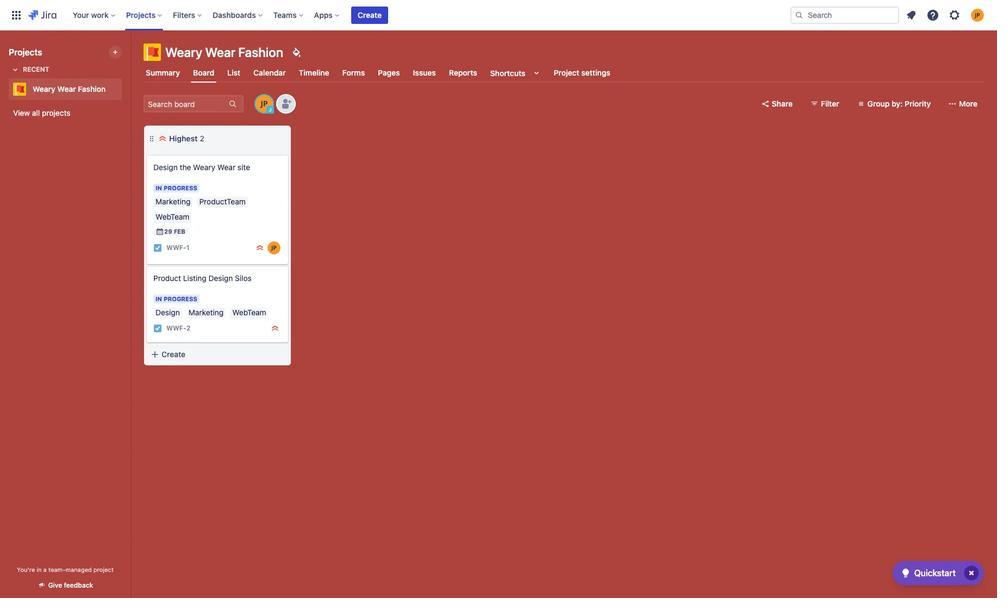 Task type: describe. For each thing, give the bounding box(es) containing it.
1 vertical spatial weary
[[33, 84, 55, 94]]

create inside primary element
[[358, 10, 382, 19]]

issues
[[413, 68, 436, 77]]

banner containing your work
[[0, 0, 997, 30]]

forms
[[342, 68, 365, 77]]

1 horizontal spatial weary wear fashion
[[165, 45, 283, 60]]

29 feb
[[164, 228, 185, 235]]

2 for highest 2
[[200, 134, 204, 143]]

1 vertical spatial fashion
[[78, 84, 106, 94]]

appswitcher icon image
[[10, 8, 23, 21]]

in for product listing design silos
[[156, 295, 162, 302]]

Search field
[[791, 6, 899, 24]]

help image
[[927, 8, 940, 21]]

highest
[[169, 134, 198, 143]]

a
[[43, 566, 47, 573]]

settings
[[581, 68, 610, 77]]

filter
[[821, 99, 839, 108]]

0 horizontal spatial design
[[153, 163, 178, 172]]

pages
[[378, 68, 400, 77]]

filters button
[[170, 6, 206, 24]]

forms link
[[340, 63, 367, 83]]

summary
[[146, 68, 180, 77]]

more
[[959, 99, 978, 108]]

wwf- for 1
[[166, 244, 186, 252]]

highest 2
[[169, 134, 204, 143]]

project settings link
[[552, 63, 613, 83]]

0 vertical spatial wear
[[205, 45, 235, 60]]

board
[[193, 68, 214, 77]]

collapse image
[[271, 132, 284, 145]]

task image for wwf-2
[[153, 324, 162, 333]]

reports link
[[447, 63, 479, 83]]

design the weary wear site
[[153, 163, 250, 172]]

group
[[868, 99, 890, 108]]

feedback
[[64, 581, 93, 589]]

list
[[227, 68, 240, 77]]

create button inside primary element
[[351, 6, 388, 24]]

reports
[[449, 68, 477, 77]]

dashboards
[[213, 10, 256, 19]]

tab list containing board
[[137, 63, 991, 83]]

shortcuts button
[[488, 63, 545, 83]]

0 horizontal spatial projects
[[9, 47, 42, 57]]

1 horizontal spatial highest image
[[271, 324, 279, 333]]

in
[[37, 566, 42, 573]]

calendar
[[253, 68, 286, 77]]

wwf-2
[[166, 324, 190, 332]]

set background color image
[[290, 46, 303, 59]]

shortcuts
[[490, 68, 526, 77]]

project
[[554, 68, 579, 77]]

timeline link
[[297, 63, 331, 83]]

2 vertical spatial weary
[[193, 163, 215, 172]]

silos
[[235, 273, 252, 283]]

check image
[[899, 567, 912, 580]]

in progress for design
[[156, 184, 197, 191]]

29
[[164, 228, 172, 235]]

your work button
[[69, 6, 119, 24]]

0 vertical spatial highest image
[[158, 134, 167, 143]]

create project image
[[111, 48, 120, 57]]

dismiss quickstart image
[[963, 564, 980, 582]]

by:
[[892, 99, 903, 108]]

weary wear fashion link
[[9, 78, 117, 100]]

pages link
[[376, 63, 402, 83]]

collapse recent projects image
[[9, 63, 22, 76]]

wwf-2 link
[[166, 324, 190, 333]]

quickstart button
[[893, 561, 984, 585]]

add to starred image
[[119, 83, 132, 96]]



Task type: vqa. For each thing, say whether or not it's contained in the screenshot.
ASSIGNED
no



Task type: locate. For each thing, give the bounding box(es) containing it.
task image left wwf-2 link
[[153, 324, 162, 333]]

create right apps popup button
[[358, 10, 382, 19]]

wwf-1
[[166, 244, 190, 252]]

1 horizontal spatial 2
[[200, 134, 204, 143]]

give
[[48, 581, 62, 589]]

in down design the weary wear site
[[156, 184, 162, 191]]

0 vertical spatial create
[[358, 10, 382, 19]]

feb
[[174, 228, 185, 235]]

fashion up calendar
[[238, 45, 283, 60]]

1 vertical spatial in progress
[[156, 295, 197, 302]]

search image
[[795, 11, 804, 19]]

dashboards button
[[209, 6, 267, 24]]

your profile and settings image
[[971, 8, 984, 21]]

weary down recent
[[33, 84, 55, 94]]

2 vertical spatial wear
[[217, 163, 236, 172]]

your work
[[73, 10, 109, 19]]

1 progress from the top
[[164, 184, 197, 191]]

projects up recent
[[9, 47, 42, 57]]

wwf- for 2
[[166, 324, 186, 332]]

fashion
[[238, 45, 283, 60], [78, 84, 106, 94]]

1 vertical spatial create button
[[144, 345, 291, 364]]

product listing design silos
[[153, 273, 252, 283]]

view
[[13, 108, 30, 117]]

tab list
[[137, 63, 991, 83]]

progress for listing
[[164, 295, 197, 302]]

primary element
[[7, 0, 791, 30]]

the
[[180, 163, 191, 172]]

create
[[358, 10, 382, 19], [161, 350, 185, 359]]

in progress
[[156, 184, 197, 191], [156, 295, 197, 302]]

1 vertical spatial in
[[156, 295, 162, 302]]

weary right the
[[193, 163, 215, 172]]

create button right apps popup button
[[351, 6, 388, 24]]

add people image
[[279, 97, 293, 110]]

2
[[200, 134, 204, 143], [186, 324, 190, 332]]

0 horizontal spatial highest image
[[158, 134, 167, 143]]

your
[[73, 10, 89, 19]]

james peterson image
[[256, 95, 273, 113], [268, 241, 281, 254]]

managed
[[66, 566, 92, 573]]

projects inside 'dropdown button'
[[126, 10, 156, 19]]

create down wwf-2 link
[[161, 350, 185, 359]]

0 vertical spatial in
[[156, 184, 162, 191]]

projects button
[[123, 6, 166, 24]]

0 vertical spatial weary
[[165, 45, 202, 60]]

0 vertical spatial create button
[[351, 6, 388, 24]]

task image
[[153, 244, 162, 252], [153, 324, 162, 333]]

listing
[[183, 273, 206, 283]]

task image left wwf-1 link
[[153, 244, 162, 252]]

1 horizontal spatial create button
[[351, 6, 388, 24]]

task image for wwf-1
[[153, 244, 162, 252]]

Search board text field
[[145, 96, 227, 111]]

create button
[[351, 6, 388, 24], [144, 345, 291, 364]]

0 horizontal spatial create button
[[144, 345, 291, 364]]

notifications image
[[905, 8, 918, 21]]

issues link
[[411, 63, 438, 83]]

weary wear fashion up list at the top left of page
[[165, 45, 283, 60]]

1 in from the top
[[156, 184, 162, 191]]

weary wear fashion up view all projects link
[[33, 84, 106, 94]]

share
[[772, 99, 793, 108]]

wear inside weary wear fashion link
[[57, 84, 76, 94]]

weary wear fashion
[[165, 45, 283, 60], [33, 84, 106, 94]]

give feedback button
[[31, 576, 100, 594]]

1
[[186, 244, 190, 252]]

2 progress from the top
[[164, 295, 197, 302]]

1 vertical spatial task image
[[153, 324, 162, 333]]

progress for the
[[164, 184, 197, 191]]

quickstart
[[914, 568, 956, 578]]

highest image
[[158, 134, 167, 143], [271, 324, 279, 333]]

wwf- down product
[[166, 324, 186, 332]]

2 in progress from the top
[[156, 295, 197, 302]]

you're
[[17, 566, 35, 573]]

design left silos
[[209, 273, 233, 283]]

in for design the weary wear site
[[156, 184, 162, 191]]

product
[[153, 273, 181, 283]]

0 vertical spatial wwf-
[[166, 244, 186, 252]]

1 vertical spatial wwf-
[[166, 324, 186, 332]]

1 vertical spatial highest image
[[271, 324, 279, 333]]

wwf-
[[166, 244, 186, 252], [166, 324, 186, 332]]

1 horizontal spatial fashion
[[238, 45, 283, 60]]

summary link
[[144, 63, 182, 83]]

wwf-1 link
[[166, 243, 190, 253]]

timeline
[[299, 68, 329, 77]]

filters
[[173, 10, 195, 19]]

teams button
[[270, 6, 308, 24]]

work
[[91, 10, 109, 19]]

in progress down the
[[156, 184, 197, 191]]

give feedback
[[48, 581, 93, 589]]

more button
[[942, 95, 984, 113]]

view all projects link
[[9, 103, 122, 123]]

fashion left add to starred "image"
[[78, 84, 106, 94]]

1 horizontal spatial create
[[358, 10, 382, 19]]

team-
[[48, 566, 66, 573]]

you're in a team-managed project
[[17, 566, 114, 573]]

teams
[[273, 10, 297, 19]]

1 wwf- from the top
[[166, 244, 186, 252]]

design
[[153, 163, 178, 172], [209, 273, 233, 283]]

0 horizontal spatial create
[[161, 350, 185, 359]]

settings image
[[948, 8, 961, 21]]

1 vertical spatial 2
[[186, 324, 190, 332]]

2 down listing
[[186, 324, 190, 332]]

wear left the site
[[217, 163, 236, 172]]

calendar link
[[251, 63, 288, 83]]

2 in from the top
[[156, 295, 162, 302]]

0 vertical spatial james peterson image
[[256, 95, 273, 113]]

apps
[[314, 10, 333, 19]]

wear
[[205, 45, 235, 60], [57, 84, 76, 94], [217, 163, 236, 172]]

recent
[[23, 65, 49, 73]]

1 vertical spatial wear
[[57, 84, 76, 94]]

in
[[156, 184, 162, 191], [156, 295, 162, 302]]

apps button
[[311, 6, 344, 24]]

create button down wwf-2 link
[[144, 345, 291, 364]]

progress down product
[[164, 295, 197, 302]]

james peterson image right highest icon on the top of the page
[[268, 241, 281, 254]]

weary
[[165, 45, 202, 60], [33, 84, 55, 94], [193, 163, 215, 172]]

0 vertical spatial progress
[[164, 184, 197, 191]]

0 vertical spatial fashion
[[238, 45, 283, 60]]

0 vertical spatial in progress
[[156, 184, 197, 191]]

banner
[[0, 0, 997, 30]]

2 right 'highest'
[[200, 134, 204, 143]]

2 task image from the top
[[153, 324, 162, 333]]

progress
[[164, 184, 197, 191], [164, 295, 197, 302]]

29 february 2024 image
[[156, 227, 164, 236], [156, 227, 164, 236]]

0 horizontal spatial fashion
[[78, 84, 106, 94]]

2 wwf- from the top
[[166, 324, 186, 332]]

wear up view all projects link
[[57, 84, 76, 94]]

view all projects
[[13, 108, 70, 117]]

priority
[[905, 99, 931, 108]]

filter button
[[804, 95, 846, 113]]

group by: priority
[[868, 99, 931, 108]]

weary up board
[[165, 45, 202, 60]]

0 vertical spatial task image
[[153, 244, 162, 252]]

1 vertical spatial weary wear fashion
[[33, 84, 106, 94]]

design left the
[[153, 163, 178, 172]]

james peterson image left add people image
[[256, 95, 273, 113]]

in down product
[[156, 295, 162, 302]]

progress down the
[[164, 184, 197, 191]]

1 vertical spatial projects
[[9, 47, 42, 57]]

all
[[32, 108, 40, 117]]

0 vertical spatial projects
[[126, 10, 156, 19]]

project settings
[[554, 68, 610, 77]]

sidebar navigation image
[[119, 43, 142, 65]]

wwf- down 29 feb
[[166, 244, 186, 252]]

0 vertical spatial 2
[[200, 134, 204, 143]]

list link
[[225, 63, 243, 83]]

projects
[[126, 10, 156, 19], [9, 47, 42, 57]]

highest image
[[256, 244, 264, 252]]

0 vertical spatial weary wear fashion
[[165, 45, 283, 60]]

0 horizontal spatial 2
[[186, 324, 190, 332]]

1 vertical spatial create
[[161, 350, 185, 359]]

project
[[93, 566, 114, 573]]

site
[[238, 163, 250, 172]]

2 for wwf-2
[[186, 324, 190, 332]]

projects
[[42, 108, 70, 117]]

1 vertical spatial progress
[[164, 295, 197, 302]]

1 task image from the top
[[153, 244, 162, 252]]

projects right the work
[[126, 10, 156, 19]]

1 in progress from the top
[[156, 184, 197, 191]]

1 horizontal spatial projects
[[126, 10, 156, 19]]

share button
[[755, 95, 799, 113]]

0 horizontal spatial weary wear fashion
[[33, 84, 106, 94]]

1 horizontal spatial design
[[209, 273, 233, 283]]

in progress down product
[[156, 295, 197, 302]]

jira image
[[28, 8, 56, 21], [28, 8, 56, 21]]

wear up list at the top left of page
[[205, 45, 235, 60]]

1 vertical spatial design
[[209, 273, 233, 283]]

in progress for product
[[156, 295, 197, 302]]

1 vertical spatial james peterson image
[[268, 241, 281, 254]]

0 vertical spatial design
[[153, 163, 178, 172]]



